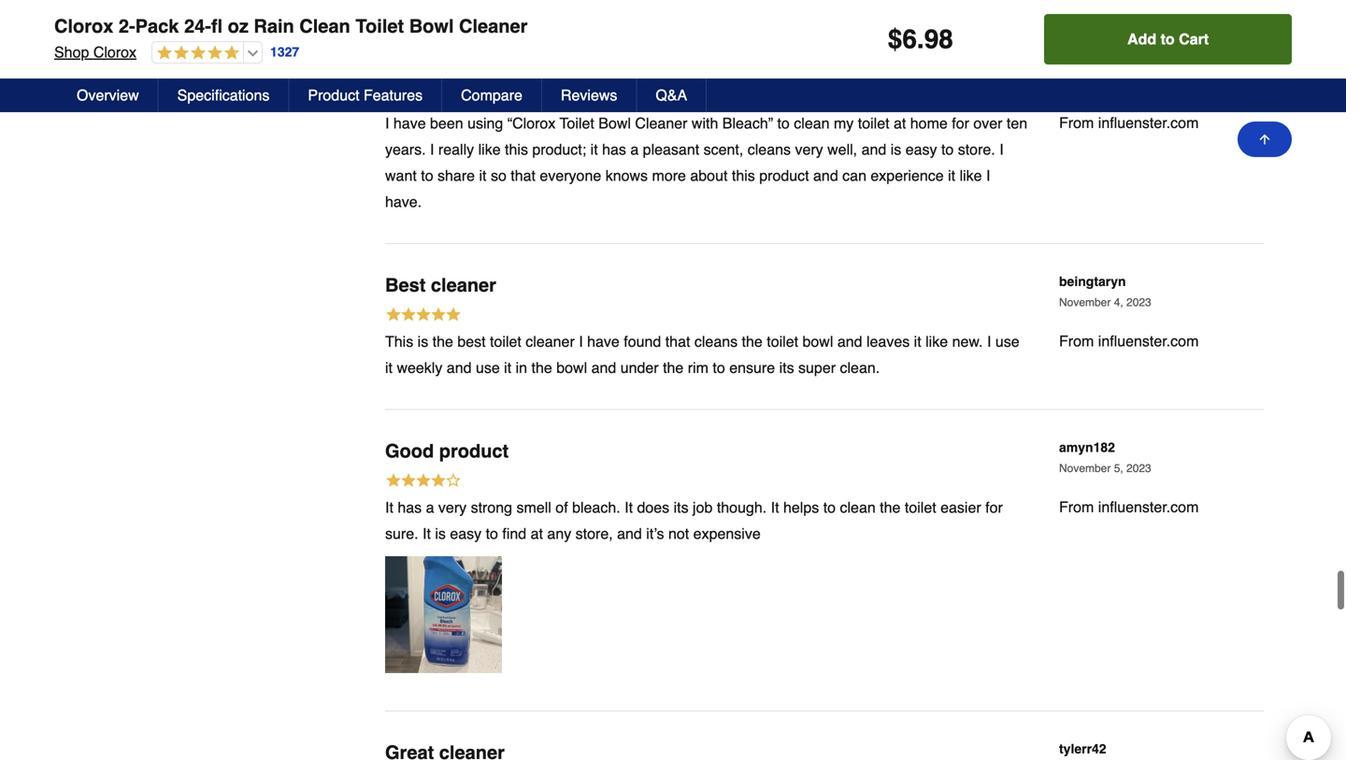Task type: describe. For each thing, give the bounding box(es) containing it.
show 10 more
[[774, 509, 891, 526]]

product for good
[[439, 180, 509, 201]]

the right not
[[994, 404, 1014, 421]]

it right try
[[418, 346, 430, 367]]

0 vertical spatial like
[[920, 404, 942, 421]]

reviews
[[561, 86, 617, 104]]

compare
[[461, 86, 523, 104]]

job
[[552, 404, 572, 421]]

1 vertical spatial like
[[664, 430, 686, 448]]

read more button
[[385, 81, 486, 111]]

4.7 stars image
[[152, 45, 239, 62]]

read
[[409, 87, 445, 104]]

scent.
[[812, 404, 852, 421]]

for
[[458, 430, 475, 448]]

clean
[[299, 15, 350, 37]]

very
[[385, 404, 415, 421]]

this
[[385, 238, 413, 255]]

rain
[[254, 15, 294, 37]]

of
[[731, 404, 744, 421]]

1 vertical spatial but
[[599, 430, 620, 448]]

try it
[[385, 346, 430, 367]]

product for this
[[418, 238, 468, 255]]

plus image
[[386, 89, 401, 103]]

me
[[479, 430, 500, 448]]

fl
[[211, 15, 223, 37]]

3 out of 5 stars element
[[385, 374, 465, 400]]

0 horizontal spatial a
[[656, 404, 665, 421]]

clean inside this product definitely works. it delivers the clean in your toilet easily and efficiently. i do recommend this especially because it is affordable
[[675, 238, 711, 255]]

from influenster.com
[[1059, 404, 1199, 421]]

i inside this product definitely works. it delivers the clean in your toilet easily and efficiently. i do recommend this especially because it is affordable
[[941, 238, 945, 255]]

the inside this product definitely works. it delivers the clean in your toilet easily and efficiently. i do recommend this especially because it is affordable
[[650, 238, 671, 255]]

product features button
[[289, 79, 442, 112]]

$ 6 . 98
[[888, 24, 954, 54]]

kendrakay16
[[1059, 345, 1139, 360]]

my
[[533, 430, 553, 448]]

best
[[385, 430, 414, 448]]

is
[[638, 264, 649, 282]]

fan
[[706, 404, 727, 421]]

reviews button
[[542, 79, 637, 112]]

1 horizontal spatial a
[[824, 430, 833, 448]]

pack
[[135, 15, 179, 37]]

clorox 2-pack 24-fl oz rain clean toilet bowl cleaner
[[54, 15, 528, 37]]

to inside add to cart button
[[1161, 30, 1175, 48]]

try
[[385, 346, 413, 367]]

0 horizontal spatial but
[[577, 404, 597, 421]]

you
[[636, 430, 660, 448]]

wasn't
[[610, 404, 652, 421]]

it down 'huge' at the bottom of page
[[690, 430, 698, 448]]

"rain"
[[773, 404, 808, 421]]

very strong & it does the job but i wasn't a huge fan of the "rain" scent. i just feel like it's not the best scent for me and my home but if you like it definitely give this a try to clean
[[385, 404, 1014, 448]]

add to cart
[[1128, 30, 1209, 48]]

6
[[903, 24, 917, 54]]

cart
[[1179, 30, 1209, 48]]

efficiently.
[[872, 238, 937, 255]]

it's
[[947, 404, 965, 421]]

10
[[826, 509, 843, 526]]

southdeep products heading
[[49, 710, 1298, 748]]

1 horizontal spatial more
[[847, 509, 882, 526]]

easily
[[800, 238, 838, 255]]

the right of
[[748, 404, 769, 421]]

not
[[969, 404, 990, 421]]

strong
[[419, 404, 461, 421]]

$
[[888, 24, 903, 54]]

from
[[1059, 404, 1094, 421]]

1 vertical spatial clorox
[[93, 43, 137, 61]]

q&a button
[[637, 79, 707, 112]]

more inside button
[[449, 87, 485, 104]]



Task type: locate. For each thing, give the bounding box(es) containing it.
give
[[765, 430, 793, 448]]

to inside very strong & it does the job but i wasn't a huge fan of the "rain" scent. i just feel like it's not the best scent for me and my home but if you like it definitely give this a try to clean
[[858, 430, 870, 448]]

it left is
[[626, 264, 634, 282]]

q&a
[[656, 86, 687, 104]]

delivers
[[595, 238, 646, 255]]

and right easily
[[843, 238, 868, 255]]

it inside this product definitely works. it delivers the clean in your toilet easily and efficiently. i do recommend this especially because it is affordable
[[626, 264, 634, 282]]

to right try at the bottom of the page
[[858, 430, 870, 448]]

2-
[[119, 15, 135, 37]]

more
[[449, 87, 485, 104], [847, 509, 882, 526]]

this product definitely works. it delivers the clean in your toilet easily and efficiently. i do recommend this especially because it is affordable
[[385, 238, 966, 282]]

0 horizontal spatial definitely
[[472, 238, 531, 255]]

definitely inside this product definitely works. it delivers the clean in your toilet easily and efficiently. i do recommend this especially because it is affordable
[[472, 238, 531, 255]]

0 vertical spatial but
[[577, 404, 597, 421]]

but left if
[[599, 430, 620, 448]]

1 horizontal spatial definitely
[[702, 430, 761, 448]]

0 horizontal spatial and
[[504, 430, 529, 448]]

toilet
[[764, 238, 796, 255]]

0 vertical spatial clorox
[[54, 15, 113, 37]]

1 horizontal spatial and
[[843, 238, 868, 255]]

1 horizontal spatial this
[[797, 430, 820, 448]]

the left job
[[527, 404, 548, 421]]

a
[[656, 404, 665, 421], [824, 430, 833, 448]]

1 vertical spatial more
[[847, 509, 882, 526]]

do
[[950, 238, 966, 255]]

0 vertical spatial product
[[439, 180, 509, 201]]

more right 10
[[847, 509, 882, 526]]

more right read
[[449, 87, 485, 104]]

cleaner
[[459, 15, 528, 37]]

compare button
[[442, 79, 542, 112]]

especially
[[496, 264, 561, 282]]

arrow up image
[[1258, 132, 1273, 147]]

definitely down of
[[702, 430, 761, 448]]

product up recommend
[[418, 238, 468, 255]]

definitely inside very strong & it does the job but i wasn't a huge fan of the "rain" scent. i just feel like it's not the best scent for me and my home but if you like it definitely give this a try to clean
[[702, 430, 761, 448]]

but
[[577, 404, 597, 421], [599, 430, 620, 448]]

add
[[1128, 30, 1157, 48]]

0 horizontal spatial more
[[449, 87, 485, 104]]

clean
[[675, 238, 711, 255], [874, 430, 910, 448]]

like left it's at the bottom
[[920, 404, 942, 421]]

the up affordable
[[650, 238, 671, 255]]

i left wasn't at the left bottom
[[601, 404, 606, 421]]

a left 'huge' at the bottom of page
[[656, 404, 665, 421]]

product features
[[308, 86, 423, 104]]

add to cart button
[[1045, 14, 1292, 65]]

and inside very strong & it does the job but i wasn't a huge fan of the "rain" scent. i just feel like it's not the best scent for me and my home but if you like it definitely give this a try to clean
[[504, 430, 529, 448]]

1 horizontal spatial but
[[599, 430, 620, 448]]

but right job
[[577, 404, 597, 421]]

1327
[[270, 45, 299, 60]]

definitely
[[472, 238, 531, 255], [702, 430, 761, 448]]

0 vertical spatial this
[[468, 264, 492, 282]]

&
[[465, 404, 475, 421]]

the
[[650, 238, 671, 255], [527, 404, 548, 421], [748, 404, 769, 421], [994, 404, 1014, 421]]

98
[[924, 24, 954, 54]]

like right you
[[664, 430, 686, 448]]

show
[[782, 509, 822, 526]]

this right the give
[[797, 430, 820, 448]]

0 vertical spatial clean
[[675, 238, 711, 255]]

1 horizontal spatial to
[[1161, 30, 1175, 48]]

in
[[715, 238, 727, 255]]

good product
[[385, 180, 509, 201]]

0 horizontal spatial i
[[601, 404, 606, 421]]

home
[[557, 430, 595, 448]]

1 vertical spatial this
[[797, 430, 820, 448]]

overview
[[77, 86, 139, 104]]

oz
[[228, 15, 249, 37]]

this inside this product definitely works. it delivers the clean in your toilet easily and efficiently. i do recommend this especially because it is affordable
[[468, 264, 492, 282]]

0 vertical spatial and
[[843, 238, 868, 255]]

scent
[[418, 430, 453, 448]]

to right add
[[1161, 30, 1175, 48]]

features
[[364, 86, 423, 104]]

plus image
[[759, 510, 774, 525]]

product
[[308, 86, 360, 104]]

definitely up especially
[[472, 238, 531, 255]]

0 vertical spatial more
[[449, 87, 485, 104]]

bowl
[[409, 15, 454, 37]]

and
[[843, 238, 868, 255], [504, 430, 529, 448]]

just
[[864, 404, 888, 421]]

like
[[920, 404, 942, 421], [664, 430, 686, 448]]

1 horizontal spatial clean
[[874, 430, 910, 448]]

specifications
[[177, 86, 270, 104]]

does
[[491, 404, 523, 421]]

to
[[1161, 30, 1175, 48], [858, 430, 870, 448]]

clean down feel
[[874, 430, 910, 448]]

i left "just"
[[856, 404, 860, 421]]

read more
[[409, 87, 485, 104]]

1 horizontal spatial like
[[920, 404, 942, 421]]

this left especially
[[468, 264, 492, 282]]

0 vertical spatial definitely
[[472, 238, 531, 255]]

1 vertical spatial and
[[504, 430, 529, 448]]

and left my
[[504, 430, 529, 448]]

product right good
[[439, 180, 509, 201]]

shop clorox
[[54, 43, 137, 61]]

1 vertical spatial a
[[824, 430, 833, 448]]

because
[[566, 264, 622, 282]]

it
[[582, 238, 591, 255]]

affordable
[[653, 264, 719, 282]]

clorox up shop clorox
[[54, 15, 113, 37]]

try
[[837, 430, 853, 448]]

24-
[[184, 15, 211, 37]]

toilet
[[356, 15, 404, 37]]

shop
[[54, 43, 89, 61]]

it right &
[[479, 404, 487, 421]]

clorox down the 2-
[[93, 43, 137, 61]]

overview button
[[58, 79, 159, 112]]

if
[[624, 430, 631, 448]]

0 vertical spatial to
[[1161, 30, 1175, 48]]

product
[[439, 180, 509, 201], [418, 238, 468, 255]]

0 horizontal spatial this
[[468, 264, 492, 282]]

this inside very strong & it does the job but i wasn't a huge fan of the "rain" scent. i just feel like it's not the best scent for me and my home but if you like it definitely give this a try to clean
[[797, 430, 820, 448]]

product inside this product definitely works. it delivers the clean in your toilet easily and efficiently. i do recommend this especially because it is affordable
[[418, 238, 468, 255]]

0 horizontal spatial like
[[664, 430, 686, 448]]

influenster.com
[[1098, 404, 1199, 421]]

clean up affordable
[[675, 238, 711, 255]]

a left try at the bottom of the page
[[824, 430, 833, 448]]

0 horizontal spatial clean
[[675, 238, 711, 255]]

clean inside very strong & it does the job but i wasn't a huge fan of the "rain" scent. i just feel like it's not the best scent for me and my home but if you like it definitely give this a try to clean
[[874, 430, 910, 448]]

1 horizontal spatial i
[[856, 404, 860, 421]]

your
[[731, 238, 760, 255]]

1 vertical spatial to
[[858, 430, 870, 448]]

i left do
[[941, 238, 945, 255]]

works.
[[535, 238, 578, 255]]

recommend
[[385, 264, 464, 282]]

feel
[[892, 404, 916, 421]]

.
[[917, 24, 924, 54]]

it
[[626, 264, 634, 282], [418, 346, 430, 367], [479, 404, 487, 421], [690, 430, 698, 448]]

0 vertical spatial a
[[656, 404, 665, 421]]

clorox
[[54, 15, 113, 37], [93, 43, 137, 61]]

specifications button
[[159, 79, 289, 112]]

and inside this product definitely works. it delivers the clean in your toilet easily and efficiently. i do recommend this especially because it is affordable
[[843, 238, 868, 255]]

1 vertical spatial definitely
[[702, 430, 761, 448]]

1 vertical spatial clean
[[874, 430, 910, 448]]

good
[[385, 180, 434, 201]]

1 vertical spatial product
[[418, 238, 468, 255]]

0 horizontal spatial to
[[858, 430, 870, 448]]

huge
[[669, 404, 702, 421]]

2 horizontal spatial i
[[941, 238, 945, 255]]



Task type: vqa. For each thing, say whether or not it's contained in the screenshot.
rightmost delivered
no



